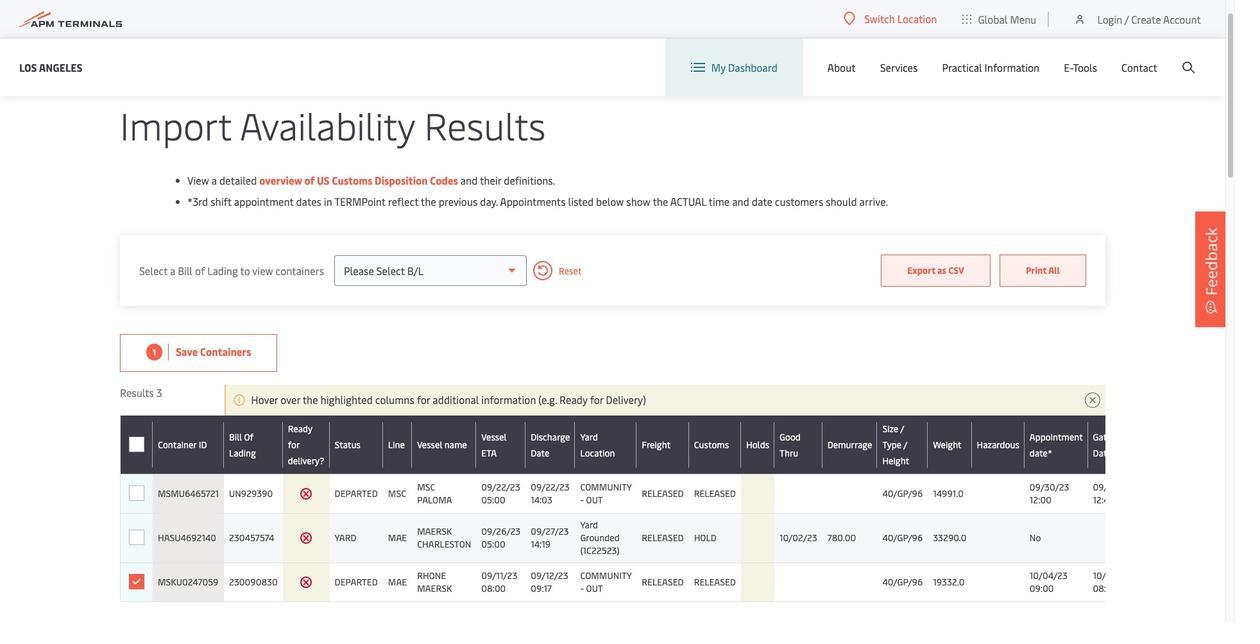 Task type: describe. For each thing, give the bounding box(es) containing it.
2 horizontal spatial the
[[653, 195, 669, 209]]

print all
[[1027, 265, 1061, 277]]

1 vertical spatial lading
[[229, 447, 256, 459]]

msc for msc
[[388, 488, 406, 500]]

about button
[[828, 39, 856, 96]]

community - out for 09/22/23
[[581, 481, 632, 507]]

gate
[[1094, 431, 1112, 443]]

*3rd shift appointment dates in termpoint reflect the previous day. appointments listed below show the actual time and date customers should arrive.
[[187, 195, 889, 209]]

information
[[985, 60, 1040, 74]]

angeles
[[39, 60, 83, 74]]

feedback button
[[1196, 212, 1228, 327]]

disposition
[[375, 173, 428, 187]]

community - out for 09/12/23
[[581, 570, 632, 595]]

yard for yard location
[[581, 431, 598, 443]]

14:03
[[531, 494, 553, 507]]

line
[[388, 439, 405, 451]]

msc paloma
[[417, 481, 452, 507]]

released for 09/27/23
[[642, 532, 684, 544]]

09/26/23
[[482, 526, 521, 538]]

msmu6465721
[[158, 488, 219, 500]]

my dashboard
[[712, 60, 778, 74]]

appointments
[[500, 195, 566, 209]]

mae for rhone
[[388, 577, 407, 589]]

hover
[[251, 393, 278, 407]]

customers
[[775, 195, 824, 209]]

global menu button
[[950, 0, 1050, 38]]

hasu4692140
[[158, 532, 216, 544]]

highlighted
[[321, 393, 373, 407]]

*3rd
[[187, 195, 208, 209]]

in
[[324, 195, 332, 209]]

departed for msc
[[335, 488, 378, 500]]

not ready image
[[300, 577, 313, 589]]

import
[[120, 100, 232, 150]]

discharge
[[531, 431, 570, 443]]

(e.g.
[[539, 393, 557, 407]]

yard location
[[581, 431, 615, 459]]

community for 09/22/23
[[581, 481, 632, 494]]

paloma
[[417, 494, 452, 507]]

shift
[[211, 195, 232, 209]]

rhone
[[417, 570, 446, 582]]

container
[[158, 439, 197, 451]]

a for view
[[212, 173, 217, 187]]

09/22/23 14:03
[[531, 481, 570, 507]]

bill of lading
[[229, 431, 256, 459]]

containers
[[200, 345, 251, 359]]

08:59
[[1094, 583, 1117, 595]]

los angeles link
[[19, 59, 83, 75]]

import availability results
[[120, 100, 546, 150]]

10/04/23 for 09:00
[[1030, 570, 1068, 582]]

my
[[712, 60, 726, 74]]

reset button
[[527, 261, 582, 281]]

reset
[[559, 265, 582, 277]]

e-
[[1065, 60, 1074, 74]]

size / type / height
[[883, 423, 910, 467]]

should
[[826, 195, 858, 209]]

departed for mae
[[335, 577, 378, 589]]

print all button
[[1000, 255, 1087, 287]]

not ready image for departed
[[300, 488, 313, 501]]

- for 09/12/23 09:17
[[581, 583, 584, 595]]

0 horizontal spatial of
[[195, 264, 205, 278]]

demurrage
[[828, 439, 873, 451]]

delivery)
[[606, 393, 646, 407]]

delivery?
[[288, 455, 325, 467]]

contact
[[1122, 60, 1158, 74]]

08:00
[[482, 583, 506, 595]]

40/gp/96 for 19332.0
[[883, 577, 923, 589]]

services
[[881, 60, 918, 74]]

as
[[938, 265, 947, 277]]

my dashboard button
[[691, 39, 778, 96]]

vessel for eta
[[482, 431, 507, 443]]

/ for login
[[1125, 12, 1130, 26]]

dates
[[296, 195, 322, 209]]

about
[[828, 60, 856, 74]]

view
[[187, 173, 209, 187]]

save containers
[[176, 345, 251, 359]]

date inside gate out date
[[1094, 447, 1112, 459]]

thru
[[780, 447, 799, 459]]

hazardous
[[977, 439, 1020, 451]]

40/gp/96 for 14991.0
[[883, 488, 923, 500]]

date*
[[1030, 447, 1053, 459]]

good
[[780, 431, 801, 443]]

msku0247059
[[158, 577, 219, 589]]

0 vertical spatial results
[[425, 100, 546, 150]]

location for yard
[[581, 447, 615, 459]]

e-tools button
[[1065, 39, 1098, 96]]

feedback
[[1201, 228, 1222, 296]]

global menu
[[979, 12, 1037, 26]]

- for 09/22/23 14:03
[[581, 494, 584, 507]]

14991.0
[[934, 488, 964, 500]]

1
[[153, 347, 156, 357]]

date inside the "discharge date"
[[531, 447, 550, 459]]

un929390
[[229, 488, 273, 500]]

yard for yard grounded (1c22523)
[[581, 519, 598, 532]]

results 3
[[120, 386, 162, 400]]

msc for msc paloma
[[417, 481, 435, 494]]

previous
[[439, 195, 478, 209]]

community for 09/12/23
[[581, 570, 632, 582]]

export
[[908, 265, 936, 277]]

ready inside ready for delivery?
[[288, 423, 313, 435]]

3
[[157, 386, 162, 400]]

05:00 for 09/22/23 05:00
[[482, 494, 506, 507]]

no
[[1030, 532, 1042, 544]]

show
[[627, 195, 651, 209]]

charleston
[[417, 539, 471, 551]]

rhone maersk
[[417, 570, 452, 595]]

0 vertical spatial and
[[461, 173, 478, 187]]

view
[[253, 264, 273, 278]]



Task type: locate. For each thing, give the bounding box(es) containing it.
vessel left name
[[417, 439, 443, 451]]

None checkbox
[[129, 437, 144, 453], [129, 530, 144, 546], [129, 575, 144, 590], [129, 575, 144, 591], [129, 437, 144, 453], [129, 530, 144, 546], [129, 575, 144, 590], [129, 575, 144, 591]]

-
[[581, 494, 584, 507], [581, 583, 584, 595]]

05:00 for 09/26/23 05:00
[[482, 539, 506, 551]]

2 out from the top
[[587, 583, 603, 595]]

1 horizontal spatial 09/30/23
[[1094, 481, 1133, 494]]

09/26/23 05:00
[[482, 526, 521, 551]]

0 vertical spatial /
[[1125, 12, 1130, 26]]

05:00 down 09/26/23
[[482, 539, 506, 551]]

10/04/23 08:59
[[1094, 570, 1132, 595]]

0 horizontal spatial 10/04/23
[[1030, 570, 1068, 582]]

0 vertical spatial 40/gp/96
[[883, 488, 923, 500]]

account
[[1164, 12, 1202, 26]]

for inside ready for delivery?
[[288, 439, 300, 451]]

/ right type
[[904, 439, 908, 451]]

1 vertical spatial mae
[[388, 577, 407, 589]]

height
[[883, 455, 910, 467]]

bill left the of
[[229, 431, 242, 443]]

1 horizontal spatial customs
[[694, 439, 729, 451]]

out down (1c22523)
[[587, 583, 603, 595]]

1 community - out from the top
[[581, 481, 632, 507]]

0 vertical spatial 05:00
[[482, 494, 506, 507]]

1 vertical spatial yard
[[581, 519, 598, 532]]

date down discharge
[[531, 447, 550, 459]]

2 09/30/23 from the left
[[1094, 481, 1133, 494]]

and left the their at the top left of the page
[[461, 173, 478, 187]]

05:00 inside 09/26/23 05:00
[[482, 539, 506, 551]]

ready down over
[[288, 423, 313, 435]]

departed up yard
[[335, 488, 378, 500]]

1 horizontal spatial msc
[[417, 481, 435, 494]]

practical information button
[[943, 39, 1040, 96]]

availability
[[240, 100, 415, 150]]

2 community - out from the top
[[581, 570, 632, 595]]

mae
[[388, 532, 407, 544], [388, 577, 407, 589]]

yard up grounded
[[581, 519, 598, 532]]

containers
[[276, 264, 324, 278]]

1 vertical spatial -
[[581, 583, 584, 595]]

vessel for name
[[417, 439, 443, 451]]

0 vertical spatial yard
[[581, 431, 598, 443]]

released for 09/12/23
[[642, 577, 684, 589]]

/ for size
[[901, 423, 905, 435]]

0 horizontal spatial msc
[[388, 488, 406, 500]]

overview of us customs disposition codes link
[[260, 173, 458, 187]]

for left the delivery)
[[590, 393, 604, 407]]

2 40/gp/96 from the top
[[883, 532, 923, 544]]

1 vertical spatial bill
[[229, 431, 242, 443]]

2 mae from the top
[[388, 577, 407, 589]]

msc
[[417, 481, 435, 494], [388, 488, 406, 500]]

1 not ready image from the top
[[300, 488, 313, 501]]

09/30/23 12:47
[[1094, 481, 1133, 507]]

0 vertical spatial out
[[587, 494, 603, 507]]

1 mae from the top
[[388, 532, 407, 544]]

0 vertical spatial of
[[305, 173, 315, 187]]

bill inside bill of lading
[[229, 431, 242, 443]]

out for 09/12/23 09:17
[[587, 583, 603, 595]]

the
[[421, 195, 436, 209], [653, 195, 669, 209], [303, 393, 318, 407]]

2 vertical spatial 40/gp/96
[[883, 577, 923, 589]]

1 horizontal spatial of
[[305, 173, 315, 187]]

appointment
[[234, 195, 294, 209]]

0 horizontal spatial for
[[288, 439, 300, 451]]

05:00 up 09/26/23
[[482, 494, 506, 507]]

los angeles
[[19, 60, 83, 74]]

not ready image left yard
[[300, 532, 313, 545]]

09/22/23 down eta
[[482, 481, 521, 494]]

yard
[[335, 532, 357, 544]]

location
[[898, 12, 938, 26], [581, 447, 615, 459]]

09/30/23 up 12:47
[[1094, 481, 1133, 494]]

los
[[19, 60, 37, 74]]

1 vertical spatial maersk
[[417, 583, 452, 595]]

weight
[[934, 439, 962, 451]]

0 horizontal spatial a
[[170, 264, 175, 278]]

yard
[[581, 431, 598, 443], [581, 519, 598, 532]]

09/22/23
[[482, 481, 521, 494], [531, 481, 570, 494]]

1 vertical spatial out
[[587, 583, 603, 595]]

1 vertical spatial location
[[581, 447, 615, 459]]

overview
[[260, 173, 302, 187]]

1 vertical spatial /
[[901, 423, 905, 435]]

1 05:00 from the top
[[482, 494, 506, 507]]

1 horizontal spatial location
[[898, 12, 938, 26]]

0 vertical spatial lading
[[207, 264, 238, 278]]

0 horizontal spatial and
[[461, 173, 478, 187]]

community down (1c22523)
[[581, 570, 632, 582]]

all
[[1049, 265, 1061, 277]]

lading
[[207, 264, 238, 278], [229, 447, 256, 459]]

1 40/gp/96 from the top
[[883, 488, 923, 500]]

40/gp/96 down height
[[883, 488, 923, 500]]

community - out down (1c22523)
[[581, 570, 632, 595]]

10/04/23
[[1030, 570, 1068, 582], [1094, 570, 1132, 582]]

1 vertical spatial community
[[581, 570, 632, 582]]

additional
[[433, 393, 479, 407]]

date
[[531, 447, 550, 459], [1094, 447, 1112, 459]]

ready for delivery?
[[288, 423, 325, 467]]

0 vertical spatial maersk
[[417, 526, 452, 538]]

1 horizontal spatial a
[[212, 173, 217, 187]]

0 vertical spatial bill
[[178, 264, 193, 278]]

customs up "termpoint"
[[332, 173, 373, 187]]

2 - from the top
[[581, 583, 584, 595]]

eta
[[482, 447, 497, 459]]

mae left rhone
[[388, 577, 407, 589]]

practical
[[943, 60, 983, 74]]

e-tools
[[1065, 60, 1098, 74]]

09/30/23 for 12:47
[[1094, 481, 1133, 494]]

1 yard from the top
[[581, 431, 598, 443]]

status
[[335, 439, 361, 451]]

- right 09/22/23 14:03
[[581, 494, 584, 507]]

40/gp/96
[[883, 488, 923, 500], [883, 532, 923, 544], [883, 577, 923, 589]]

msc left msc paloma
[[388, 488, 406, 500]]

the right the show
[[653, 195, 669, 209]]

0 horizontal spatial bill
[[178, 264, 193, 278]]

location right the "discharge date"
[[581, 447, 615, 459]]

yard right discharge
[[581, 431, 598, 443]]

1 09/22/23 from the left
[[482, 481, 521, 494]]

select
[[139, 264, 168, 278]]

0 horizontal spatial 09/30/23
[[1030, 481, 1070, 494]]

0 vertical spatial -
[[581, 494, 584, 507]]

0 vertical spatial departed
[[335, 488, 378, 500]]

0 vertical spatial community
[[581, 481, 632, 494]]

3 40/gp/96 from the top
[[883, 577, 923, 589]]

1 departed from the top
[[335, 488, 378, 500]]

grounded
[[581, 532, 620, 544]]

1 vertical spatial a
[[170, 264, 175, 278]]

2 not ready image from the top
[[300, 532, 313, 545]]

vessel name
[[417, 439, 467, 451]]

09/22/23 for 05:00
[[482, 481, 521, 494]]

the right over
[[303, 393, 318, 407]]

save
[[176, 345, 198, 359]]

0 horizontal spatial customs
[[332, 173, 373, 187]]

not ready image for yard
[[300, 532, 313, 545]]

out up grounded
[[587, 494, 603, 507]]

customs
[[332, 173, 373, 187], [694, 439, 729, 451]]

0 vertical spatial ready
[[560, 393, 588, 407]]

for right columns
[[417, 393, 430, 407]]

contact button
[[1122, 39, 1158, 96]]

community - out up grounded
[[581, 481, 632, 507]]

holds
[[747, 439, 770, 451]]

1 vertical spatial results
[[120, 386, 154, 400]]

14:19
[[531, 539, 551, 551]]

2 05:00 from the top
[[482, 539, 506, 551]]

10/04/23 up 08:59
[[1094, 570, 1132, 582]]

switch
[[865, 12, 895, 26]]

2 yard from the top
[[581, 519, 598, 532]]

date down gate
[[1094, 447, 1112, 459]]

40/gp/96 left 19332.0 on the bottom right of page
[[883, 577, 923, 589]]

of left us
[[305, 173, 315, 187]]

out
[[587, 494, 603, 507], [587, 583, 603, 595]]

0 horizontal spatial the
[[303, 393, 318, 407]]

the right reflect at the top of the page
[[421, 195, 436, 209]]

msc up the paloma
[[417, 481, 435, 494]]

10/04/23 for 08:59
[[1094, 570, 1132, 582]]

0 horizontal spatial ready
[[288, 423, 313, 435]]

maersk up charleston
[[417, 526, 452, 538]]

export as csv
[[908, 265, 965, 277]]

2 horizontal spatial for
[[590, 393, 604, 407]]

0 vertical spatial community - out
[[581, 481, 632, 507]]

1 vertical spatial and
[[733, 195, 750, 209]]

0 vertical spatial customs
[[332, 173, 373, 187]]

1 horizontal spatial for
[[417, 393, 430, 407]]

1 vertical spatial 40/gp/96
[[883, 532, 923, 544]]

2 vertical spatial /
[[904, 439, 908, 451]]

05:00 inside 09/22/23 05:00
[[482, 494, 506, 507]]

2 departed from the top
[[335, 577, 378, 589]]

yard inside yard location
[[581, 431, 598, 443]]

1 date from the left
[[531, 447, 550, 459]]

2 date from the left
[[1094, 447, 1112, 459]]

yard inside yard grounded (1c22523)
[[581, 519, 598, 532]]

of left the to
[[195, 264, 205, 278]]

1 horizontal spatial ready
[[560, 393, 588, 407]]

information
[[482, 393, 536, 407]]

yard grounded (1c22523)
[[581, 519, 620, 557]]

1 vertical spatial departed
[[335, 577, 378, 589]]

09/30/23 up 12:00
[[1030, 481, 1070, 494]]

login / create account link
[[1074, 0, 1202, 38]]

results left 3
[[120, 386, 154, 400]]

09/22/23 up 14:03 in the left of the page
[[531, 481, 570, 494]]

arrive.
[[860, 195, 889, 209]]

mae for maersk
[[388, 532, 407, 544]]

0 vertical spatial a
[[212, 173, 217, 187]]

type
[[883, 439, 902, 451]]

- right 09/12/23 09:17
[[581, 583, 584, 595]]

actual
[[671, 195, 707, 209]]

1 vertical spatial not ready image
[[300, 532, 313, 545]]

lading left the to
[[207, 264, 238, 278]]

19332.0
[[934, 577, 965, 589]]

definitions.
[[504, 173, 555, 187]]

0 vertical spatial mae
[[388, 532, 407, 544]]

1 - from the top
[[581, 494, 584, 507]]

vessel up eta
[[482, 431, 507, 443]]

practical information
[[943, 60, 1040, 74]]

a for select
[[170, 264, 175, 278]]

0 horizontal spatial vessel
[[417, 439, 443, 451]]

2 maersk from the top
[[417, 583, 452, 595]]

login / create account
[[1098, 12, 1202, 26]]

id
[[199, 439, 207, 451]]

1 horizontal spatial 09/22/23
[[531, 481, 570, 494]]

released for 09/22/23
[[642, 488, 684, 500]]

None checkbox
[[129, 438, 144, 453], [129, 486, 144, 501], [129, 487, 144, 502], [129, 531, 144, 546], [129, 438, 144, 453], [129, 486, 144, 501], [129, 487, 144, 502], [129, 531, 144, 546]]

0 horizontal spatial results
[[120, 386, 154, 400]]

2 09/22/23 from the left
[[531, 481, 570, 494]]

maersk charleston
[[417, 526, 471, 551]]

1 horizontal spatial 10/04/23
[[1094, 570, 1132, 582]]

departed
[[335, 488, 378, 500], [335, 577, 378, 589]]

container id
[[158, 439, 207, 451]]

0 vertical spatial not ready image
[[300, 488, 313, 501]]

freight
[[642, 439, 671, 451]]

40/gp/96 for 33290.0
[[883, 532, 923, 544]]

listed
[[568, 195, 594, 209]]

global
[[979, 12, 1008, 26]]

1 09/30/23 from the left
[[1030, 481, 1070, 494]]

size
[[883, 423, 899, 435]]

09/22/23 for 14:03
[[531, 481, 570, 494]]

1 horizontal spatial date
[[1094, 447, 1112, 459]]

of
[[244, 431, 254, 443]]

1 horizontal spatial the
[[421, 195, 436, 209]]

results up the their at the top left of the page
[[425, 100, 546, 150]]

detailed
[[220, 173, 257, 187]]

not ready image
[[300, 488, 313, 501], [300, 532, 313, 545]]

1 out from the top
[[587, 494, 603, 507]]

1 vertical spatial customs
[[694, 439, 729, 451]]

1 horizontal spatial vessel
[[482, 431, 507, 443]]

location for switch
[[898, 12, 938, 26]]

1 vertical spatial of
[[195, 264, 205, 278]]

09/30/23 for 12:00
[[1030, 481, 1070, 494]]

2 10/04/23 from the left
[[1094, 570, 1132, 582]]

customs left holds
[[694, 439, 729, 451]]

1 maersk from the top
[[417, 526, 452, 538]]

1 vertical spatial ready
[[288, 423, 313, 435]]

40/gp/96 left 33290.0
[[883, 532, 923, 544]]

0 vertical spatial location
[[898, 12, 938, 26]]

a right view
[[212, 173, 217, 187]]

time
[[709, 195, 730, 209]]

maersk inside maersk charleston
[[417, 526, 452, 538]]

not ready image down delivery?
[[300, 488, 313, 501]]

09/12/23 09:17
[[531, 570, 569, 595]]

menu
[[1011, 12, 1037, 26]]

1 community from the top
[[581, 481, 632, 494]]

0 horizontal spatial 09/22/23
[[482, 481, 521, 494]]

1 horizontal spatial and
[[733, 195, 750, 209]]

09/27/23 14:19
[[531, 526, 569, 551]]

/ right login
[[1125, 12, 1130, 26]]

09/30/23 12:00
[[1030, 481, 1070, 507]]

departed down yard
[[335, 577, 378, 589]]

2 community from the top
[[581, 570, 632, 582]]

mae left maersk charleston on the left bottom
[[388, 532, 407, 544]]

0 horizontal spatial date
[[531, 447, 550, 459]]

/ right size
[[901, 423, 905, 435]]

location right switch
[[898, 12, 938, 26]]

tools
[[1074, 60, 1098, 74]]

discharge date
[[531, 431, 570, 459]]

hover over the highlighted columns for additional information (e.g. ready for delivery)
[[251, 393, 646, 407]]

out
[[1114, 431, 1129, 443]]

230457574
[[229, 532, 274, 544]]

1 horizontal spatial bill
[[229, 431, 242, 443]]

out for 09/22/23 14:03
[[587, 494, 603, 507]]

of
[[305, 173, 315, 187], [195, 264, 205, 278]]

maersk down rhone
[[417, 583, 452, 595]]

1 vertical spatial community - out
[[581, 570, 632, 595]]

community down yard location
[[581, 481, 632, 494]]

ready right "(e.g." on the bottom of page
[[560, 393, 588, 407]]

bill right the select
[[178, 264, 193, 278]]

1 10/04/23 from the left
[[1030, 570, 1068, 582]]

columns
[[375, 393, 415, 407]]

msc inside msc paloma
[[417, 481, 435, 494]]

a right the select
[[170, 264, 175, 278]]

10/04/23 up 09:00
[[1030, 570, 1068, 582]]

1 horizontal spatial results
[[425, 100, 546, 150]]

and left date
[[733, 195, 750, 209]]

lading down the of
[[229, 447, 256, 459]]

0 horizontal spatial location
[[581, 447, 615, 459]]

(1c22523)
[[581, 545, 620, 557]]

for up delivery?
[[288, 439, 300, 451]]

their
[[480, 173, 502, 187]]

09:17
[[531, 583, 552, 595]]

09/27/23
[[531, 526, 569, 538]]

1 vertical spatial 05:00
[[482, 539, 506, 551]]



Task type: vqa. For each thing, say whether or not it's contained in the screenshot.
show
yes



